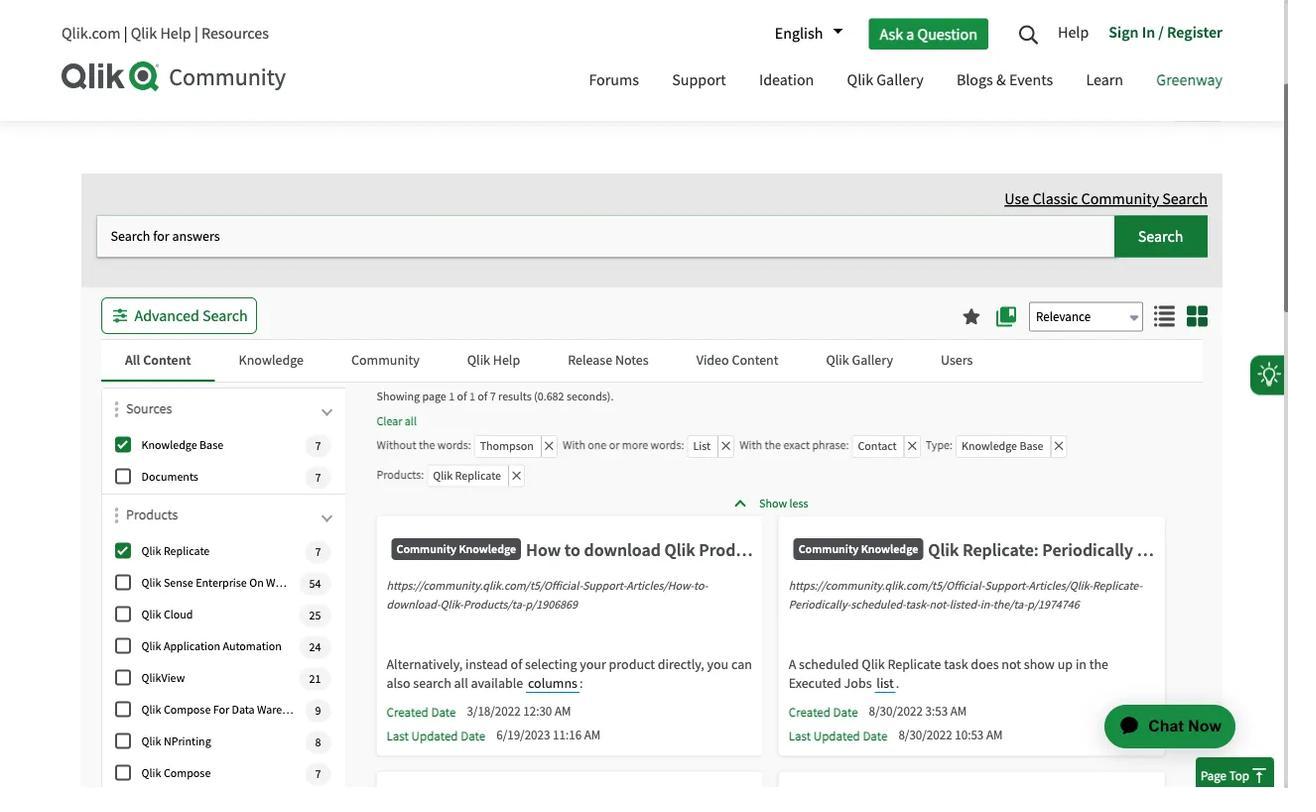Task type: locate. For each thing, give the bounding box(es) containing it.
0 vertical spatial replicate
[[455, 468, 501, 484]]

0 vertical spatial all
[[405, 414, 417, 429]]

thompson
[[480, 439, 534, 454]]

the/ta-
[[993, 598, 1027, 613]]

am for 6/19/2023 11:16 am
[[584, 728, 601, 744]]

am right 11:16 on the bottom
[[584, 728, 601, 744]]

0 vertical spatial gallery
[[876, 70, 924, 90]]

products right sort filter image
[[126, 506, 178, 524]]

2 last from the left
[[789, 728, 811, 745]]

1 horizontal spatial task
[[1219, 539, 1251, 562]]

of left results
[[478, 389, 488, 405]]

1 vertical spatial task
[[944, 656, 968, 674]]

compose down nprinting
[[164, 766, 211, 782]]

products up to-
[[699, 539, 768, 562]]

2 https://community.qlik.com/t5/official- from the left
[[789, 579, 985, 594]]

columns
[[528, 675, 578, 693]]

community down less
[[799, 542, 859, 557]]

0 vertical spatial 8/30/2022
[[869, 704, 923, 720]]

all right search
[[454, 675, 468, 693]]

0 vertical spatial qlik replicate
[[433, 468, 501, 484]]

1 horizontal spatial &
[[996, 70, 1006, 90]]

1 horizontal spatial on
[[803, 30, 820, 51]]

video content
[[696, 351, 778, 369]]

1 vertical spatial all
[[454, 675, 468, 693]]

list containing qlik community
[[81, 76, 1168, 129]]

knowledge base right type :
[[962, 439, 1043, 454]]

am right 10:53 at the right bottom
[[986, 728, 1003, 744]]

& right blogs
[[996, 70, 1006, 90]]

2 words from the left
[[651, 438, 681, 453]]

https://community.qlik.com/t5/official- up products/ta-
[[387, 579, 582, 594]]

content for video content
[[732, 351, 778, 369]]

. down release notes at top
[[611, 389, 614, 405]]

release notes
[[568, 351, 649, 369]]

words
[[437, 438, 468, 453], [651, 438, 681, 453]]

last updated date down search
[[387, 728, 485, 745]]

0 horizontal spatial |
[[124, 23, 127, 44]]

content inside button
[[732, 351, 778, 369]]

base right type :
[[1020, 439, 1043, 454]]

on left windows
[[249, 576, 264, 591]]

0 horizontal spatial size image
[[1154, 306, 1175, 327]]

in
[[1076, 656, 1087, 674]]

1 vertical spatial replicate
[[164, 544, 210, 559]]

ask a question link
[[869, 18, 988, 49]]

1 horizontal spatial scheduled
[[1137, 539, 1216, 562]]

also
[[387, 675, 410, 693]]

1 horizontal spatial all
[[454, 675, 468, 693]]

menu bar
[[574, 53, 1237, 111]]

with for with one or more words :
[[563, 438, 585, 453]]

qlik down qlik nprinting
[[141, 766, 161, 782]]

updated for how
[[411, 728, 458, 745]]

1 vertical spatial qlik gallery
[[826, 351, 893, 369]]

sources button
[[126, 399, 336, 429]]

1 horizontal spatial replicate
[[455, 468, 501, 484]]

2 horizontal spatial of
[[511, 656, 522, 674]]

1 horizontal spatial size image
[[1187, 306, 1208, 327]]

english
[[775, 23, 823, 44]]

1 horizontal spatial last
[[789, 728, 811, 745]]

content right the all
[[143, 351, 191, 369]]

1 horizontal spatial created date
[[789, 705, 858, 721]]

help left sign
[[1058, 22, 1089, 42]]

articles/how-
[[626, 579, 694, 594]]

replicate-
[[1092, 579, 1142, 594]]

0 horizontal spatial scheduled
[[799, 656, 859, 674]]

compose inside qlik compose for data warehouses 9
[[164, 703, 211, 718]]

forums
[[589, 70, 639, 90]]

7 for documents
[[315, 470, 321, 486]]

0 vertical spatial qlik gallery
[[847, 70, 924, 90]]

qlik gallery
[[847, 70, 924, 90], [826, 351, 893, 369]]

0 horizontal spatial words
[[437, 438, 468, 453]]

1 size image from the left
[[1154, 306, 1175, 327]]

0 horizontal spatial with
[[563, 438, 585, 453]]

1 https://community.qlik.com/t5/official- from the left
[[387, 579, 582, 594]]

compose for qlik compose
[[164, 766, 211, 782]]

replicate down thompson
[[455, 468, 501, 484]]

1 vertical spatial qlik replicate
[[141, 544, 210, 559]]

forums button
[[574, 53, 654, 111]]

sort filter image
[[115, 508, 119, 524]]

2 vertical spatial products
[[699, 539, 768, 562]]

0 horizontal spatial products
[[126, 506, 178, 524]]

0 horizontal spatial base
[[200, 438, 223, 453]]

qlik gallery down the 13th:
[[847, 70, 924, 90]]

task inside a scheduled qlik replicate task does not show up in the executed jobs
[[944, 656, 968, 674]]

knowledge left 'how'
[[459, 542, 516, 557]]

0 horizontal spatial https://community.qlik.com/t5/official-
[[387, 579, 582, 594]]

scheduled
[[1137, 539, 1216, 562], [799, 656, 859, 674]]

0 vertical spatial &
[[475, 30, 484, 51]]

1 vertical spatial products
[[126, 506, 178, 524]]

8/30/2022
[[869, 704, 923, 720], [898, 728, 952, 744]]

updated down search
[[411, 728, 458, 745]]

0 vertical spatial to
[[688, 30, 702, 51]]

base for 7
[[200, 438, 223, 453]]

1 vertical spatial to
[[564, 539, 580, 562]]

use classic community search
[[1005, 189, 1208, 209]]

created date for qlik
[[789, 705, 858, 721]]

list .
[[877, 675, 899, 693]]

content for all content
[[143, 351, 191, 369]]

1 horizontal spatial updated
[[813, 728, 860, 745]]

p/1974746
[[1027, 598, 1079, 613]]

✕ for contact
[[908, 439, 917, 454]]

of up available at left bottom
[[511, 656, 522, 674]]

words right more
[[651, 438, 681, 453]]

windows
[[266, 576, 311, 591]]

2 created date from the left
[[789, 705, 858, 721]]

with
[[741, 30, 770, 51]]

products inside the products button
[[126, 506, 178, 524]]

0 vertical spatial on
[[803, 30, 820, 51]]

8/30/2022 down list .
[[869, 704, 923, 720]]

2 content from the left
[[732, 351, 778, 369]]

0 horizontal spatial &
[[475, 30, 484, 51]]

0 horizontal spatial task
[[944, 656, 968, 674]]

help link
[[1058, 15, 1099, 53]]

help up results
[[493, 351, 520, 369]]

last
[[387, 728, 409, 745], [789, 728, 811, 745]]

task
[[1219, 539, 1251, 562], [944, 656, 968, 674]]

1 horizontal spatial base
[[1020, 439, 1043, 454]]

1 horizontal spatial help
[[493, 351, 520, 369]]

community inside community knowledge how to download qlik products
[[396, 542, 457, 557]]

7 up 54
[[315, 545, 321, 560]]

7 left without
[[315, 439, 321, 454]]

2 last updated date from the left
[[789, 728, 888, 745]]

knowledge base up documents
[[141, 438, 223, 453]]

community down [webinar]
[[281, 92, 359, 113]]

| right qlik help link
[[194, 23, 198, 44]]

with left one
[[563, 438, 585, 453]]

periodically-
[[789, 598, 851, 613]]

application
[[1068, 682, 1259, 773]]

with left exact in the bottom of the page
[[739, 438, 762, 453]]

2 updated from the left
[[813, 728, 860, 745]]

community button
[[327, 340, 443, 380]]

qlik left cloud
[[141, 608, 161, 623]]

compose up nprinting
[[164, 703, 211, 718]]

knowledge up "sources" button
[[239, 351, 304, 369]]

knowledge button
[[215, 340, 327, 380]]

8/30/2022 for 8/30/2022 3:53 am
[[869, 704, 923, 720]]

1 last updated date from the left
[[387, 728, 485, 745]]

created down also
[[387, 705, 428, 721]]

2 vertical spatial replicate
[[888, 656, 941, 674]]

1 vertical spatial &
[[996, 70, 1006, 90]]

gallery left users
[[852, 351, 893, 369]]

support- up the/ta-
[[985, 579, 1029, 594]]

sort filter image
[[115, 402, 119, 418]]

base for ✕
[[1020, 439, 1043, 454]]

8/30/2022 down the 8/30/2022 3:53 am at right bottom
[[898, 728, 952, 744]]

13th:
[[852, 30, 885, 51]]

resources
[[201, 23, 269, 44]]

1 horizontal spatial with
[[739, 438, 762, 453]]

qlik down 'qlikview'
[[141, 703, 161, 718]]

2 with from the left
[[739, 438, 762, 453]]

created for qlik
[[789, 705, 831, 721]]

created date down search
[[387, 705, 456, 721]]

2 size image from the left
[[1187, 306, 1208, 327]]

date
[[431, 705, 456, 721], [833, 705, 858, 721], [461, 728, 485, 745], [863, 728, 888, 745]]

p/1906869
[[525, 598, 578, 613]]

:
[[468, 438, 471, 453], [681, 438, 684, 453], [846, 438, 849, 453], [950, 438, 953, 453], [421, 467, 424, 483], [579, 675, 583, 693]]

1 last from the left
[[387, 728, 409, 745]]

compose for qlik compose for data warehouses 9
[[164, 703, 211, 718]]

0 vertical spatial scheduled
[[1137, 539, 1216, 562]]

0 horizontal spatial knowledge base
[[141, 438, 223, 453]]

0 horizontal spatial last updated date
[[387, 728, 485, 745]]

knowledge up documents
[[141, 438, 197, 453]]

to right 'how'
[[564, 539, 580, 562]]

1 vertical spatial not
[[1002, 656, 1021, 674]]

7 down "8"
[[315, 767, 321, 782]]

list
[[81, 76, 1168, 129]]

: left thompson
[[468, 438, 471, 453]]

0 vertical spatial products
[[377, 467, 421, 483]]

support- for replicate:
[[985, 579, 1029, 594]]

https://community.qlik.com/t5/official- inside https://community.qlik.com/t5/official-support-articles/how-to- download-qlik-products/ta-p/1906869
[[387, 579, 582, 594]]

3:53
[[925, 704, 948, 720]]

size image
[[1154, 306, 1175, 327], [1187, 306, 1208, 327]]

replicate for 7
[[164, 544, 210, 559]]

migration
[[622, 30, 685, 51]]

qlik inside qlik compose for data warehouses 9
[[141, 703, 161, 718]]

2 compose from the top
[[164, 766, 211, 782]]

replicate
[[455, 468, 501, 484], [164, 544, 210, 559], [888, 656, 941, 674]]

last down executed
[[789, 728, 811, 745]]

1 horizontal spatial products
[[377, 467, 421, 483]]

qlik cloud
[[141, 608, 193, 623]]

page top button
[[1196, 758, 1274, 789]]

1 created from the left
[[387, 705, 428, 721]]

7 left results
[[490, 389, 496, 405]]

created down executed
[[789, 705, 831, 721]]

all right clear
[[405, 414, 417, 429]]

2 horizontal spatial replicate
[[888, 656, 941, 674]]

1 content from the left
[[143, 351, 191, 369]]

search
[[208, 92, 253, 113], [1162, 189, 1208, 209], [1138, 226, 1183, 247], [202, 306, 248, 326]]

1 vertical spatial compose
[[164, 766, 211, 782]]

1 compose from the top
[[164, 703, 211, 718]]

knowledge up scheduled-
[[861, 542, 918, 557]]

am up 11:16 on the bottom
[[555, 704, 571, 720]]

qlik down the 13th:
[[847, 70, 873, 90]]

help left resources link
[[160, 23, 191, 44]]

last for qlik replicate: periodically scheduled task not
[[789, 728, 811, 745]]

date down 3/18/2022
[[461, 728, 485, 745]]

scheduled inside a scheduled qlik replicate task does not show up in the executed jobs
[[799, 656, 859, 674]]

on left dec
[[803, 30, 820, 51]]

gallery
[[876, 70, 924, 90], [852, 351, 893, 369]]

8/30/2022 3:53 am
[[869, 704, 967, 720]]

qlik up https://community.qlik.com/t5/official-support-articles/qlik-replicate- periodically-scheduled-task-not-listed-in-the/ta-p/1974746
[[928, 539, 959, 562]]

1 horizontal spatial .
[[896, 675, 899, 693]]

10:53
[[955, 728, 984, 744]]

1 horizontal spatial 1
[[469, 389, 475, 405]]

https://community.qlik.com/t5/official- inside https://community.qlik.com/t5/official-support-articles/qlik-replicate- periodically-scheduled-task-not-listed-in-the/ta-p/1974746
[[789, 579, 985, 594]]

qlik replicate down thompson
[[433, 468, 501, 484]]

9
[[315, 703, 321, 719]]

1 horizontal spatial https://community.qlik.com/t5/official-
[[789, 579, 985, 594]]

1 vertical spatial .
[[896, 675, 899, 693]]

enterprise
[[196, 576, 247, 591]]

1 created date from the left
[[387, 705, 456, 721]]

top
[[1229, 768, 1249, 784]]

qlik right with
[[774, 30, 800, 51]]

1 support- from the left
[[582, 579, 626, 594]]

2 created from the left
[[789, 705, 831, 721]]

am
[[555, 704, 571, 720], [950, 704, 967, 720], [584, 728, 601, 744], [986, 728, 1003, 744]]

support- inside https://community.qlik.com/t5/official-support-articles/qlik-replicate- periodically-scheduled-task-not-listed-in-the/ta-p/1974746
[[985, 579, 1029, 594]]

created
[[387, 705, 428, 721], [789, 705, 831, 721]]

qlik up list
[[862, 656, 885, 674]]

: down without the words : on the bottom of page
[[421, 467, 424, 483]]

| right 'qlik.com' link
[[124, 23, 127, 44]]

1 horizontal spatial qlik replicate
[[433, 468, 501, 484]]

sense
[[164, 576, 193, 591]]

1 vertical spatial 8/30/2022
[[898, 728, 952, 744]]

3/18/2022
[[467, 704, 521, 720]]

clear all button
[[377, 412, 417, 431]]

qlik compose
[[141, 766, 211, 782]]

scheduled up executed
[[799, 656, 859, 674]]

the right without
[[419, 438, 435, 453]]

1 vertical spatial scheduled
[[799, 656, 859, 674]]

0 horizontal spatial last
[[387, 728, 409, 745]]

last for how to download qlik products
[[387, 728, 409, 745]]

documents
[[141, 470, 198, 485]]

& left qlik:
[[475, 30, 484, 51]]

help inside button
[[493, 351, 520, 369]]

community right classic
[[1081, 189, 1159, 209]]

. right list
[[896, 675, 899, 693]]

or
[[609, 438, 620, 453]]

date down the 8/30/2022 3:53 am at right bottom
[[863, 728, 888, 745]]

qlik help link
[[131, 23, 191, 44]]

0 horizontal spatial 1
[[449, 389, 455, 405]]

the for search
[[256, 92, 278, 113]]

qlik left sense
[[141, 576, 161, 591]]

1 horizontal spatial knowledge base
[[962, 439, 1043, 454]]

2 1 from the left
[[469, 389, 475, 405]]

words down page
[[437, 438, 468, 453]]

support- for to
[[582, 579, 626, 594]]

0 horizontal spatial content
[[143, 351, 191, 369]]

help
[[1058, 22, 1089, 42], [160, 23, 191, 44], [493, 351, 520, 369]]

the right the in
[[1089, 656, 1108, 674]]

users
[[941, 351, 973, 369]]

0 horizontal spatial support-
[[582, 579, 626, 594]]

0 horizontal spatial qlik replicate
[[141, 544, 210, 559]]

2 support- from the left
[[985, 579, 1029, 594]]

0 horizontal spatial .
[[611, 389, 614, 405]]

to-
[[694, 579, 708, 594]]

show less
[[759, 497, 808, 512]]

replicate up list .
[[888, 656, 941, 674]]

7
[[490, 389, 496, 405], [315, 439, 321, 454], [315, 470, 321, 486], [315, 545, 321, 560], [315, 767, 321, 782]]

support- inside https://community.qlik.com/t5/official-support-articles/how-to- download-qlik-products/ta-p/1906869
[[582, 579, 626, 594]]

0 horizontal spatial updated
[[411, 728, 458, 745]]

0 vertical spatial compose
[[164, 703, 211, 718]]

created for how
[[387, 705, 428, 721]]

0 horizontal spatial not
[[1002, 656, 1021, 674]]

qlik compose for data warehouses 9
[[141, 703, 321, 719]]

of right page
[[457, 389, 467, 405]]

1 updated from the left
[[411, 728, 458, 745]]

knowledge inside community knowledge how to download qlik products
[[459, 542, 516, 557]]

scheduled up replicate-
[[1137, 539, 1216, 562]]

0 horizontal spatial created date
[[387, 705, 456, 721]]

8/30/2022 for 8/30/2022 10:53 am
[[898, 728, 952, 744]]

[webinar]
[[330, 30, 402, 51]]

greenway
[[1156, 70, 1223, 90]]

1 horizontal spatial support-
[[985, 579, 1029, 594]]

support- down the download
[[582, 579, 626, 594]]

qlik up showing page 1 of 1 of 7 results (0.682 seconds) . clear all
[[467, 351, 490, 369]]

7 left products :
[[315, 470, 321, 486]]

the down resources
[[256, 92, 278, 113]]

1 vertical spatial gallery
[[852, 351, 893, 369]]

qlik community link
[[81, 92, 189, 113]]

0 horizontal spatial on
[[249, 576, 264, 591]]

with one or more words :
[[563, 438, 684, 453]]

updated down jobs
[[813, 728, 860, 745]]

0 vertical spatial not
[[1255, 539, 1281, 562]]

✕ for list
[[721, 439, 731, 454]]

https://community.qlik.com/t5/official- up scheduled-
[[789, 579, 985, 594]]

qlik gallery up contact
[[826, 351, 893, 369]]

1 horizontal spatial to
[[688, 30, 702, 51]]

1 horizontal spatial |
[[194, 23, 198, 44]]

2 horizontal spatial help
[[1058, 22, 1089, 42]]

created date down executed
[[789, 705, 858, 721]]

1 horizontal spatial last updated date
[[789, 728, 888, 745]]

replicate up sense
[[164, 544, 210, 559]]

without
[[377, 438, 416, 453]]

content right video in the right of the page
[[732, 351, 778, 369]]

1 vertical spatial on
[[249, 576, 264, 591]]

1 horizontal spatial of
[[478, 389, 488, 405]]

to left saas at the top right
[[688, 30, 702, 51]]

last updated date
[[387, 728, 485, 745], [789, 728, 888, 745]]

products
[[377, 467, 421, 483], [126, 506, 178, 524], [699, 539, 768, 562]]

0 horizontal spatial all
[[405, 414, 417, 429]]

0 vertical spatial task
[[1219, 539, 1251, 562]]

0 vertical spatial .
[[611, 389, 614, 405]]

1 horizontal spatial created
[[789, 705, 831, 721]]

1 horizontal spatial content
[[732, 351, 778, 369]]

qlikview
[[141, 671, 185, 686]]

gallery down the 'register' link
[[876, 70, 924, 90]]

knowledge base for 7
[[141, 438, 223, 453]]

am right 3:53 in the bottom right of the page
[[950, 704, 967, 720]]

without the words :
[[377, 438, 471, 453]]

showing page 1 of 1 of 7 results (0.682 seconds) . clear all
[[377, 389, 614, 429]]

1 with from the left
[[563, 438, 585, 453]]

25
[[309, 608, 321, 624]]

0 horizontal spatial to
[[564, 539, 580, 562]]

0 horizontal spatial replicate
[[164, 544, 210, 559]]

list
[[693, 439, 711, 454]]

1 horizontal spatial words
[[651, 438, 681, 453]]

ask
[[880, 24, 903, 44]]

products down without
[[377, 467, 421, 483]]

0 horizontal spatial created
[[387, 705, 428, 721]]

search
[[413, 675, 451, 693]]

content inside button
[[143, 351, 191, 369]]

you
[[707, 656, 729, 674]]



Task type: vqa. For each thing, say whether or not it's contained in the screenshot.
middle Products
yes



Task type: describe. For each thing, give the bounding box(es) containing it.
qlik left nprinting
[[141, 734, 161, 750]]

blogs
[[956, 70, 993, 90]]

qlik up qlik cloud
[[141, 544, 161, 559]]

qlik gallery link
[[832, 53, 938, 111]]

on inside qlik sense enterprise on windows 54
[[249, 576, 264, 591]]

list
[[877, 675, 894, 693]]

1 1 from the left
[[449, 389, 455, 405]]

menu bar containing forums
[[574, 53, 1237, 111]]

in-
[[980, 598, 993, 613]]

accenture
[[405, 30, 471, 51]]

. inside showing page 1 of 1 of 7 results (0.682 seconds) . clear all
[[611, 389, 614, 405]]

products for products :
[[377, 467, 421, 483]]

community down qlik image
[[111, 92, 189, 113]]

qlik up the articles/how-
[[664, 539, 695, 562]]

product
[[609, 656, 655, 674]]

replicate inside a scheduled qlik replicate task does not show up in the executed jobs
[[888, 656, 941, 674]]

scheduled-
[[851, 598, 905, 613]]

qlik replicate for 7
[[141, 544, 210, 559]]

with for with the exact phrase :
[[739, 438, 762, 453]]

not-
[[929, 598, 949, 613]]

qlik.com link
[[62, 23, 120, 44]]

executed
[[789, 675, 841, 693]]

community inside community knowledge qlik replicate: periodically scheduled task not
[[799, 542, 859, 557]]

a
[[789, 656, 796, 674]]

dec
[[824, 30, 848, 51]]

notes
[[615, 351, 649, 369]]

products for products
[[126, 506, 178, 524]]

register link
[[885, 30, 954, 51]]

community inside button
[[351, 351, 420, 369]]

show
[[1024, 656, 1055, 674]]

am for 8/30/2022 3:53 am
[[950, 704, 967, 720]]

knowledge inside community knowledge qlik replicate: periodically scheduled task not
[[861, 542, 918, 557]]

with the exact phrase :
[[739, 438, 849, 453]]

english button
[[765, 17, 843, 51]]

page
[[1201, 768, 1227, 784]]

qlik sense enterprise on windows 54
[[141, 576, 321, 592]]

question
[[917, 24, 977, 44]]

qlik.com | qlik help | resources
[[62, 23, 269, 44]]

qlik gallery inside menu bar
[[847, 70, 924, 90]]

showing
[[377, 389, 420, 405]]

1 horizontal spatial not
[[1255, 539, 1281, 562]]

advanced search button
[[101, 298, 257, 334]]

knowledge inside button
[[239, 351, 304, 369]]

0 horizontal spatial of
[[457, 389, 467, 405]]

community down resources
[[169, 62, 286, 92]]

✕ for qlik replicate
[[512, 468, 521, 484]]

up
[[1058, 656, 1073, 674]]

phrase
[[812, 438, 846, 453]]

qlik right 'qlik.com' link
[[131, 23, 157, 44]]

2 horizontal spatial products
[[699, 539, 768, 562]]

not inside a scheduled qlik replicate task does not show up in the executed jobs
[[1002, 656, 1021, 674]]

date down search
[[431, 705, 456, 721]]

community knowledge how to download qlik products
[[396, 539, 768, 562]]

✕ for thompson
[[545, 439, 554, 454]]

qlik nprinting
[[141, 734, 211, 750]]

selecting
[[525, 656, 577, 674]]

blogs & events
[[956, 70, 1053, 90]]

release
[[568, 351, 612, 369]]

columns :
[[528, 675, 583, 693]]

qlik replicate for ✕
[[433, 468, 501, 484]]

qlik up 'qlikview'
[[141, 639, 161, 655]]

products :
[[377, 467, 424, 483]]

0 horizontal spatial help
[[160, 23, 191, 44]]

greenway link
[[1141, 53, 1237, 111]]

download-
[[387, 598, 440, 613]]

automation
[[223, 639, 282, 655]]

in
[[1142, 22, 1155, 42]]

https://community.qlik.com/t5/official-support-articles/qlik-replicate- periodically-scheduled-task-not-listed-in-the/ta-p/1974746
[[789, 579, 1142, 613]]

jobs
[[844, 675, 872, 693]]

blogs & events button
[[942, 53, 1068, 111]]

community link
[[62, 62, 554, 92]]

qlik inside a scheduled qlik replicate task does not show up in the executed jobs
[[862, 656, 885, 674]]

am for 3/18/2022 12:30 am
[[555, 704, 571, 720]]

warehouses
[[257, 703, 317, 718]]

all
[[125, 351, 140, 369]]

replicate:
[[963, 539, 1039, 562]]

qlik inside button
[[467, 351, 490, 369]]

contact
[[858, 439, 897, 454]]

video content button
[[672, 340, 802, 380]]

6/19/2023 11:16 am
[[496, 728, 601, 744]]

1 | from the left
[[124, 23, 127, 44]]

can
[[731, 656, 752, 674]]

download
[[584, 539, 661, 562]]

the for without
[[419, 438, 435, 453]]

community knowledge qlik replicate: periodically scheduled task not
[[799, 539, 1284, 562]]

exact
[[783, 438, 810, 453]]

knowledge right type :
[[962, 439, 1017, 454]]

replicate for ✕
[[455, 468, 501, 484]]

alternatively, instead of selecting your product directly, you can also search all available
[[387, 656, 752, 693]]

last updated date for how
[[387, 728, 485, 745]]

qlik up phrase
[[826, 351, 849, 369]]

nprinting
[[164, 734, 211, 750]]

/
[[1158, 22, 1164, 42]]

less
[[789, 497, 808, 512]]

qlik down without the words : on the bottom of page
[[433, 468, 453, 484]]

all content
[[125, 351, 191, 369]]

https://community.qlik.com/t5/official- for qlik
[[789, 579, 985, 594]]

7 for knowledge base
[[315, 439, 321, 454]]

classic
[[1032, 189, 1078, 209]]

7 inside showing page 1 of 1 of 7 results (0.682 seconds) . clear all
[[490, 389, 496, 405]]

use classic community search link
[[1005, 189, 1208, 209]]

does
[[971, 656, 999, 674]]

register
[[888, 30, 954, 51]]

7 for qlik compose
[[315, 767, 321, 782]]

& inside dropdown button
[[996, 70, 1006, 90]]

last updated date for qlik
[[789, 728, 888, 745]]

updated for qlik
[[813, 728, 860, 745]]

for
[[213, 703, 229, 718]]

cloud
[[164, 608, 193, 623]]

all inside alternatively, instead of selecting your product directly, you can also search all available
[[454, 675, 468, 693]]

3/18/2022 12:30 am
[[467, 704, 571, 720]]

sign
[[1109, 22, 1139, 42]]

8
[[315, 735, 321, 751]]

: down your
[[579, 675, 583, 693]]

am for 8/30/2022 10:53 am
[[986, 728, 1003, 744]]

qlik inside qlik sense enterprise on windows 54
[[141, 576, 161, 591]]

use
[[1005, 189, 1029, 209]]

learn button
[[1071, 53, 1138, 111]]

task-
[[905, 598, 929, 613]]

created date for how
[[387, 705, 456, 721]]

the inside a scheduled qlik replicate task does not show up in the executed jobs
[[1089, 656, 1108, 674]]

page top
[[1201, 768, 1249, 784]]

54
[[309, 577, 321, 592]]

a scheduled qlik replicate task does not show up in the executed jobs
[[789, 656, 1108, 693]]

qlik community
[[81, 92, 189, 113]]

learn
[[1086, 70, 1123, 90]]

qlik inside menu bar
[[847, 70, 873, 90]]

search inside button
[[202, 306, 248, 326]]

qlik application automation
[[141, 639, 282, 655]]

periodically
[[1042, 539, 1133, 562]]

sign in / register
[[1109, 22, 1223, 42]]

advanced search
[[134, 306, 248, 326]]

: right contact
[[950, 438, 953, 453]]

6/19/2023
[[496, 728, 550, 744]]

qlik down qlik image
[[81, 92, 108, 113]]

knowledge base for ✕
[[962, 439, 1043, 454]]

11:16
[[553, 728, 582, 744]]

✕ for knowledge base
[[1054, 439, 1063, 454]]

date down jobs
[[833, 705, 858, 721]]

7 for qlik replicate
[[315, 545, 321, 560]]

: left list
[[681, 438, 684, 453]]

show
[[759, 497, 787, 512]]

seconds)
[[567, 389, 611, 405]]

https://community.qlik.com/t5/official- for how
[[387, 579, 582, 594]]

directly,
[[658, 656, 704, 674]]

sources
[[126, 400, 172, 418]]

the for with
[[765, 438, 781, 453]]

how
[[526, 539, 561, 562]]

2 | from the left
[[194, 23, 198, 44]]

all inside showing page 1 of 1 of 7 results (0.682 seconds) . clear all
[[405, 414, 417, 429]]

1 words from the left
[[437, 438, 468, 453]]

of inside alternatively, instead of selecting your product directly, you can also search all available
[[511, 656, 522, 674]]

: left contact
[[846, 438, 849, 453]]

support button
[[657, 53, 741, 111]]

qlik image
[[62, 62, 161, 91]]



